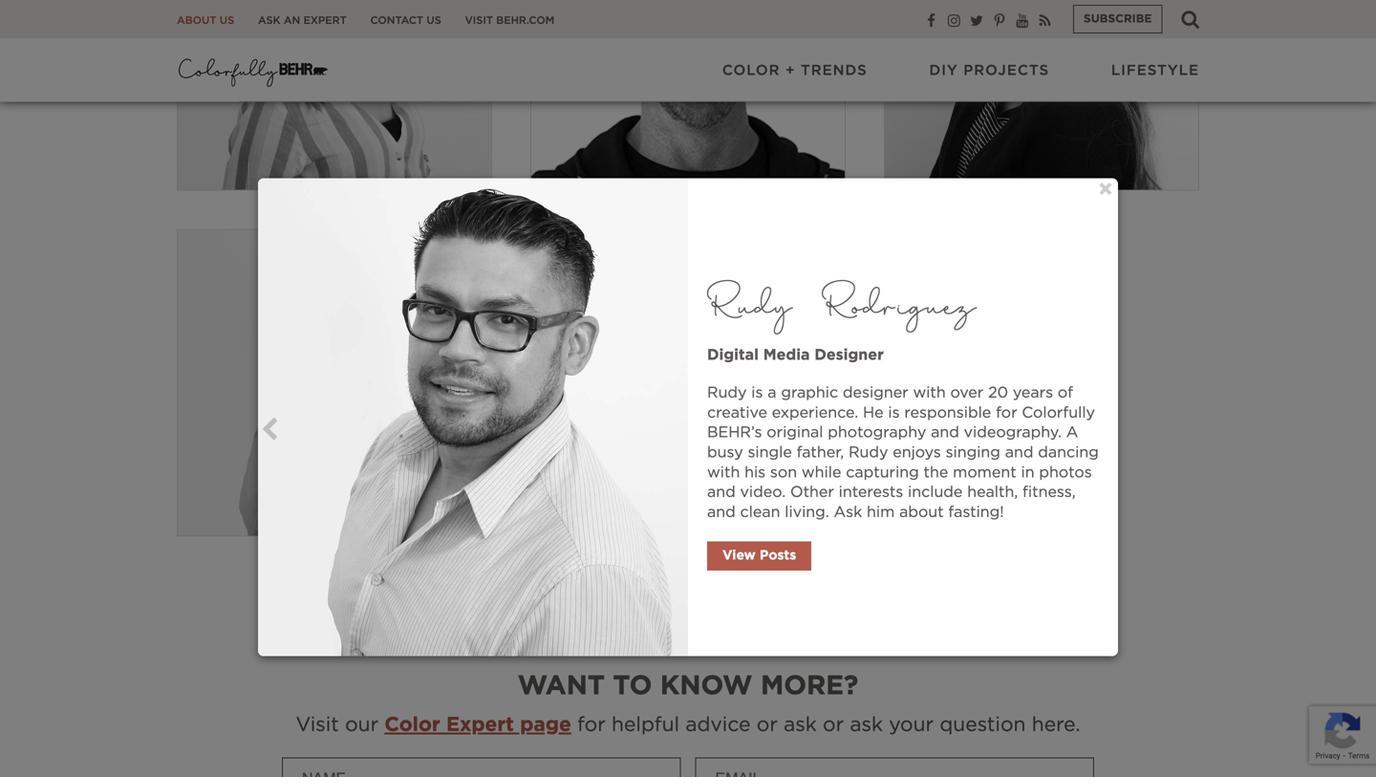 Task type: vqa. For each thing, say whether or not it's contained in the screenshot.
'capturing'
yes



Task type: describe. For each thing, give the bounding box(es) containing it.
1 ask from the left
[[784, 715, 817, 735]]

page
[[520, 715, 572, 735]]

contact us link
[[371, 14, 442, 28]]

visit behr.com
[[465, 15, 555, 26]]

son
[[771, 465, 798, 480]]

1 or from the left
[[757, 715, 778, 735]]

colorfully behr image
[[177, 53, 330, 91]]

projects
[[964, 63, 1050, 78]]

media
[[764, 347, 810, 363]]

singing
[[946, 445, 1001, 460]]

0 horizontal spatial expert
[[304, 15, 347, 26]]

advice
[[686, 715, 751, 735]]

behr.com
[[496, 15, 555, 26]]

other
[[791, 485, 835, 500]]

in
[[1022, 465, 1035, 480]]

clean
[[741, 505, 781, 520]]

color + trends link
[[723, 62, 868, 80]]

× button
[[1099, 178, 1114, 202]]

about us link
[[177, 14, 234, 28]]

rudy for rudy rodriguez
[[708, 274, 793, 335]]

include
[[908, 485, 963, 500]]

+
[[786, 63, 796, 78]]

and down busy at the bottom right of the page
[[708, 485, 736, 500]]

while
[[802, 465, 842, 480]]

a
[[1067, 425, 1079, 440]]

0 horizontal spatial ask
[[258, 15, 281, 26]]

fitness,
[[1023, 485, 1076, 500]]

and down responsible at the bottom right
[[931, 425, 960, 440]]

he
[[863, 405, 884, 421]]

rudy for rudy is a graphic designer with over 20 years of creative experience. he is responsible for colorfully behr's original photography and videography. a busy single father, rudy enjoys singing and dancing with his son while capturing the moment in photos and video. other interests include health, fitness, and clean living. ask him about fasting!
[[708, 385, 747, 401]]

ask an expert link
[[258, 14, 347, 28]]

creative
[[708, 405, 768, 421]]

of
[[1058, 385, 1074, 401]]

helpful
[[612, 715, 680, 735]]

about us
[[177, 15, 234, 26]]

trends
[[801, 63, 868, 78]]

want
[[518, 673, 605, 700]]

×
[[1099, 178, 1114, 202]]

photography
[[828, 425, 927, 440]]

his
[[745, 465, 766, 480]]

health,
[[968, 485, 1019, 500]]

busy
[[708, 445, 744, 460]]

your
[[889, 715, 934, 735]]

single
[[748, 445, 792, 460]]

view
[[723, 549, 756, 563]]

rodriguez
[[822, 274, 977, 335]]

view posts
[[723, 549, 797, 563]]

1 horizontal spatial expert
[[447, 715, 514, 735]]

colorfully
[[1023, 405, 1096, 421]]

a
[[768, 385, 777, 401]]

digital media designer
[[708, 347, 884, 363]]

chevron left image
[[261, 417, 279, 442]]

us for contact us
[[427, 15, 442, 26]]

search image
[[1182, 10, 1200, 29]]

father,
[[797, 445, 844, 460]]

an
[[284, 15, 300, 26]]

for inside rudy is a graphic designer with over 20 years of creative experience. he is responsible for colorfully behr's original photography and videography. a busy single father, rudy enjoys singing and dancing with his son while capturing the moment in photos and video. other interests include health, fitness, and clean living. ask him about fasting!
[[996, 405, 1018, 421]]

graphic
[[782, 385, 839, 401]]

0 horizontal spatial with
[[708, 465, 740, 480]]



Task type: locate. For each thing, give the bounding box(es) containing it.
0 horizontal spatial ask
[[784, 715, 817, 735]]

video.
[[741, 485, 786, 500]]

1 horizontal spatial ask
[[834, 505, 863, 520]]

0 vertical spatial for
[[996, 405, 1018, 421]]

rudy is a graphic designer with over 20 years of creative experience. he is responsible for colorfully behr's original photography and videography. a busy single father, rudy enjoys singing and dancing with his son while capturing the moment in photos and video. other interests include health, fitness, and clean living. ask him about fasting!
[[708, 385, 1099, 520]]

photos
[[1040, 465, 1093, 480]]

rudy rodriguez
[[708, 274, 977, 335]]

for
[[996, 405, 1018, 421], [578, 715, 606, 735]]

question
[[940, 715, 1026, 735]]

or
[[757, 715, 778, 735], [823, 715, 844, 735]]

view posts link
[[708, 542, 812, 571]]

over
[[951, 385, 984, 401]]

color left the +
[[723, 63, 781, 78]]

visit left "behr.com"
[[465, 15, 493, 26]]

2 vertical spatial rudy
[[849, 445, 889, 460]]

visit behr.com link
[[465, 14, 555, 28]]

is right he
[[889, 405, 900, 421]]

0 vertical spatial expert
[[304, 15, 347, 26]]

ask
[[784, 715, 817, 735], [850, 715, 883, 735]]

color + trends
[[723, 63, 868, 78]]

original
[[767, 425, 824, 440]]

us right contact
[[427, 15, 442, 26]]

experience.
[[772, 405, 859, 421]]

rudy up digital
[[708, 274, 793, 335]]

our
[[345, 715, 379, 735]]

and down the videography.
[[1006, 445, 1034, 460]]

interests
[[839, 485, 904, 500]]

rudy down 'photography'
[[849, 445, 889, 460]]

responsible
[[905, 405, 992, 421]]

0 vertical spatial with
[[914, 385, 946, 401]]

ask inside rudy is a graphic designer with over 20 years of creative experience. he is responsible for colorfully behr's original photography and videography. a busy single father, rudy enjoys singing and dancing with his son while capturing the moment in photos and video. other interests include health, fitness, and clean living. ask him about fasting!
[[834, 505, 863, 520]]

with down busy at the bottom right of the page
[[708, 465, 740, 480]]

1 vertical spatial visit
[[296, 715, 339, 735]]

1 horizontal spatial ask
[[850, 715, 883, 735]]

videography.
[[964, 425, 1062, 440]]

visit our color expert page for helpful advice or ask or ask your question here.
[[296, 715, 1081, 735]]

ask
[[258, 15, 281, 26], [834, 505, 863, 520]]

1 vertical spatial expert
[[447, 715, 514, 735]]

us for about us
[[220, 15, 234, 26]]

0 vertical spatial ask
[[258, 15, 281, 26]]

moment
[[953, 465, 1017, 480]]

ask an expert
[[258, 15, 347, 26]]

digital
[[708, 347, 759, 363]]

and
[[931, 425, 960, 440], [1006, 445, 1034, 460], [708, 485, 736, 500], [708, 505, 736, 520]]

0 horizontal spatial for
[[578, 715, 606, 735]]

ask left your
[[850, 715, 883, 735]]

0 vertical spatial color
[[723, 63, 781, 78]]

with
[[914, 385, 946, 401], [708, 465, 740, 480]]

0 horizontal spatial visit
[[296, 715, 339, 735]]

NAME text field
[[282, 758, 681, 777]]

about
[[900, 505, 944, 520]]

2 ask from the left
[[850, 715, 883, 735]]

contact
[[371, 15, 424, 26]]

with up responsible at the bottom right
[[914, 385, 946, 401]]

expert right 'an'
[[304, 15, 347, 26]]

about
[[177, 15, 217, 26]]

1 vertical spatial color
[[385, 715, 441, 735]]

visit inside "link"
[[465, 15, 493, 26]]

diy projects link
[[930, 62, 1050, 80]]

0 horizontal spatial us
[[220, 15, 234, 26]]

1 horizontal spatial is
[[889, 405, 900, 421]]

0 horizontal spatial or
[[757, 715, 778, 735]]

0 vertical spatial rudy
[[708, 274, 793, 335]]

enjoys
[[893, 445, 942, 460]]

1 vertical spatial is
[[889, 405, 900, 421]]

rudy
[[708, 274, 793, 335], [708, 385, 747, 401], [849, 445, 889, 460]]

designer
[[843, 385, 909, 401]]

ask down "interests"
[[834, 505, 863, 520]]

us right about
[[220, 15, 234, 26]]

the
[[924, 465, 949, 480]]

featured image image
[[178, 0, 491, 190], [532, 0, 845, 190], [885, 0, 1199, 190], [258, 178, 688, 656], [178, 230, 491, 536]]

1 horizontal spatial visit
[[465, 15, 493, 26]]

0 horizontal spatial color
[[385, 715, 441, 735]]

ask left 'an'
[[258, 15, 281, 26]]

expert up name text field
[[447, 715, 514, 735]]

living.
[[785, 505, 830, 520]]

us
[[220, 15, 234, 26], [427, 15, 442, 26]]

2 us from the left
[[427, 15, 442, 26]]

him
[[867, 505, 895, 520]]

0 horizontal spatial is
[[752, 385, 763, 401]]

want to know more?
[[518, 673, 859, 700]]

diy projects
[[930, 63, 1050, 78]]

1 horizontal spatial color
[[723, 63, 781, 78]]

know
[[661, 673, 753, 700]]

diy
[[930, 63, 959, 78]]

1 vertical spatial rudy
[[708, 385, 747, 401]]

here.
[[1032, 715, 1081, 735]]

1 horizontal spatial for
[[996, 405, 1018, 421]]

color right our
[[385, 715, 441, 735]]

lifestyle link
[[1112, 62, 1200, 80]]

1 vertical spatial ask
[[834, 505, 863, 520]]

visit for visit our color expert page for helpful advice or ask or ask your question here.
[[296, 715, 339, 735]]

1 vertical spatial for
[[578, 715, 606, 735]]

1 us from the left
[[220, 15, 234, 26]]

dancing
[[1039, 445, 1099, 460]]

capturing
[[846, 465, 920, 480]]

behr's
[[708, 425, 763, 440]]

1 vertical spatial with
[[708, 465, 740, 480]]

0 vertical spatial visit
[[465, 15, 493, 26]]

ask down more? at the bottom right
[[784, 715, 817, 735]]

is left the "a"
[[752, 385, 763, 401]]

more?
[[761, 673, 859, 700]]

rudy up creative
[[708, 385, 747, 401]]

for up the videography.
[[996, 405, 1018, 421]]

years
[[1013, 385, 1054, 401]]

color
[[723, 63, 781, 78], [385, 715, 441, 735]]

lifestyle
[[1112, 63, 1200, 78]]

20
[[989, 385, 1009, 401]]

contact us
[[371, 15, 442, 26]]

is
[[752, 385, 763, 401], [889, 405, 900, 421]]

1 horizontal spatial us
[[427, 15, 442, 26]]

fasting!
[[949, 505, 1005, 520]]

color expert page link
[[385, 715, 572, 735]]

2 or from the left
[[823, 715, 844, 735]]

to
[[613, 673, 653, 700]]

and left clean
[[708, 505, 736, 520]]

or right "advice" on the bottom of page
[[757, 715, 778, 735]]

designer
[[815, 347, 884, 363]]

visit for visit behr.com
[[465, 15, 493, 26]]

visit
[[465, 15, 493, 26], [296, 715, 339, 735]]

EMAIL email field
[[696, 758, 1095, 777]]

for right the page
[[578, 715, 606, 735]]

visit left our
[[296, 715, 339, 735]]

1 horizontal spatial or
[[823, 715, 844, 735]]

0 vertical spatial is
[[752, 385, 763, 401]]

or down more? at the bottom right
[[823, 715, 844, 735]]

posts
[[760, 549, 797, 563]]

1 horizontal spatial with
[[914, 385, 946, 401]]



